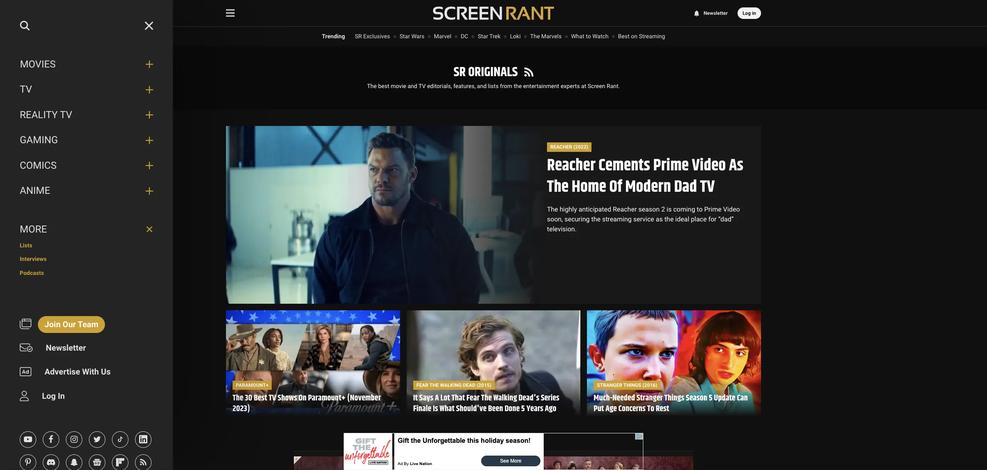 Task type: locate. For each thing, give the bounding box(es) containing it.
1 horizontal spatial the
[[592, 215, 601, 223]]

video left as
[[692, 153, 726, 178]]

the
[[514, 83, 522, 89], [592, 215, 601, 223], [665, 215, 674, 223]]

1 vertical spatial log in
[[42, 391, 65, 401]]

stranger
[[597, 382, 623, 388], [637, 392, 663, 405]]

5 right done
[[521, 403, 525, 416]]

30
[[245, 392, 252, 405]]

what right is
[[440, 403, 455, 416]]

1 vertical spatial reacher
[[547, 153, 596, 178]]

soon,
[[547, 215, 563, 223]]

with
[[82, 367, 99, 377]]

0 horizontal spatial the
[[514, 83, 522, 89]]

fear up says
[[417, 382, 429, 388]]

concerns
[[619, 403, 646, 416]]

gaming link
[[20, 134, 139, 147]]

1 vertical spatial newsletter
[[46, 343, 86, 353]]

in
[[752, 10, 756, 16], [58, 391, 65, 401]]

1 horizontal spatial log
[[743, 10, 751, 16]]

comics
[[20, 160, 57, 171]]

0 horizontal spatial in
[[58, 391, 65, 401]]

0 horizontal spatial fear
[[417, 382, 429, 388]]

marvels
[[542, 33, 562, 40]]

reacher left (2022)
[[551, 144, 572, 150]]

the up the soon,
[[547, 205, 558, 213]]

the right as at right top
[[665, 215, 674, 223]]

5 left the update on the bottom of page
[[709, 392, 713, 405]]

season
[[639, 205, 660, 213]]

for
[[709, 215, 717, 223]]

coming
[[674, 205, 695, 213]]

sr inside sr originals the best movie and tv editorials, features, and lists from the entertainment experts at screen rant.
[[454, 62, 466, 82]]

and
[[408, 83, 417, 89], [477, 83, 487, 89]]

paramount+ right on
[[308, 392, 346, 405]]

0 vertical spatial stranger
[[597, 382, 623, 388]]

0 horizontal spatial walking
[[440, 382, 462, 388]]

1 horizontal spatial things
[[665, 392, 685, 405]]

sr
[[355, 33, 362, 40], [454, 62, 466, 82]]

interviews link
[[20, 256, 153, 263]]

to
[[586, 33, 591, 40], [697, 205, 703, 213]]

1 vertical spatial newsletter link
[[39, 340, 93, 357]]

paramount+
[[236, 382, 269, 388], [308, 392, 346, 405]]

tv left shows at the left of the page
[[269, 392, 276, 405]]

the inside sr originals the best movie and tv editorials, features, and lists from the entertainment experts at screen rant.
[[514, 83, 522, 89]]

1 horizontal spatial newsletter
[[704, 10, 728, 16]]

reacher
[[551, 144, 572, 150], [547, 153, 596, 178], [613, 205, 637, 213]]

0 vertical spatial prime
[[654, 153, 689, 178]]

0 vertical spatial what
[[571, 33, 585, 40]]

the left best
[[367, 83, 377, 89]]

2 vertical spatial reacher
[[613, 205, 637, 213]]

the 30 best tv shows on paramount+ (november 2023) link
[[233, 392, 394, 416]]

years
[[527, 403, 544, 416]]

1 horizontal spatial sr
[[454, 62, 466, 82]]

tv right the dad
[[700, 175, 715, 200]]

the
[[530, 33, 540, 40], [367, 83, 377, 89], [547, 175, 569, 200], [547, 205, 558, 213], [430, 382, 439, 388], [233, 392, 243, 405], [481, 392, 492, 405]]

fear
[[417, 382, 429, 388], [467, 392, 480, 405]]

star left wars
[[400, 33, 410, 40]]

0 vertical spatial things
[[624, 382, 642, 388]]

1 vertical spatial what
[[440, 403, 455, 416]]

1 star from the left
[[400, 33, 410, 40]]

0 horizontal spatial best
[[254, 392, 267, 405]]

dc
[[461, 33, 468, 40]]

1 vertical spatial video
[[723, 205, 740, 213]]

and left lists
[[477, 83, 487, 89]]

what inside fear the walking dead (2015) it says a lot that fear the walking dead's series finale is what should've been done 5 years ago
[[440, 403, 455, 416]]

1 vertical spatial prime
[[705, 205, 722, 213]]

star
[[400, 33, 410, 40], [478, 33, 488, 40]]

editorials,
[[427, 83, 452, 89]]

2 star from the left
[[478, 33, 488, 40]]

the up highly
[[547, 175, 569, 200]]

best right the 30
[[254, 392, 267, 405]]

reacher down reacher (2022) link
[[547, 153, 596, 178]]

movies
[[20, 58, 56, 70]]

0 horizontal spatial what
[[440, 403, 455, 416]]

sr for originals
[[454, 62, 466, 82]]

0 vertical spatial sr
[[355, 33, 362, 40]]

marvel link
[[434, 33, 451, 40]]

is
[[433, 403, 438, 416]]

sr originals the best movie and tv editorials, features, and lists from the entertainment experts at screen rant.
[[367, 62, 620, 89]]

1 vertical spatial sr
[[454, 62, 466, 82]]

advertisement region
[[344, 433, 644, 470]]

shows
[[278, 392, 297, 405]]

anticipated
[[579, 205, 612, 213]]

0 horizontal spatial things
[[624, 382, 642, 388]]

podcasts link
[[20, 270, 153, 277]]

star for star trek
[[478, 33, 488, 40]]

screen
[[588, 83, 606, 89]]

is
[[667, 205, 672, 213]]

jack reacher standing tall while captured in reacher season 2 image
[[226, 126, 547, 304]]

0 vertical spatial video
[[692, 153, 726, 178]]

our
[[63, 320, 76, 329]]

log
[[743, 10, 751, 16], [42, 391, 56, 401]]

1 vertical spatial log
[[42, 391, 56, 401]]

tv inside 'reacher (2022) reacher cements prime video as the home of modern dad tv'
[[700, 175, 715, 200]]

"dad"
[[719, 215, 734, 223]]

the highly anticipated reacher season 2 is coming to prime video soon, securing the streaming service as the ideal place for "dad" television.
[[547, 205, 740, 233]]

2023)
[[233, 403, 250, 416]]

1 horizontal spatial to
[[697, 205, 703, 213]]

wars
[[412, 33, 425, 40]]

it says a lot that fear the walking dead's series finale is what should've been done 5 years ago link
[[413, 392, 574, 416]]

0 horizontal spatial newsletter link
[[39, 340, 93, 357]]

best
[[618, 33, 630, 40], [254, 392, 267, 405]]

streaming
[[602, 215, 632, 223]]

podcasts
[[20, 270, 44, 276]]

can
[[737, 392, 748, 405]]

1 vertical spatial best
[[254, 392, 267, 405]]

interviews
[[20, 256, 47, 263]]

sr for exclusives
[[355, 33, 362, 40]]

1 vertical spatial in
[[58, 391, 65, 401]]

on
[[299, 392, 307, 405]]

paramount+ up the 30
[[236, 382, 269, 388]]

stranger down (2016)
[[637, 392, 663, 405]]

0 horizontal spatial to
[[586, 33, 591, 40]]

1 vertical spatial stranger
[[637, 392, 663, 405]]

0 horizontal spatial star
[[400, 33, 410, 40]]

that
[[452, 392, 465, 405]]

1 horizontal spatial what
[[571, 33, 585, 40]]

1 horizontal spatial paramount+
[[308, 392, 346, 405]]

to inside the highly anticipated reacher season 2 is coming to prime video soon, securing the streaming service as the ideal place for "dad" television.
[[697, 205, 703, 213]]

video
[[692, 153, 726, 178], [723, 205, 740, 213]]

reacher inside the highly anticipated reacher season 2 is coming to prime video soon, securing the streaming service as the ideal place for "dad" television.
[[613, 205, 637, 213]]

movie
[[391, 83, 406, 89]]

0 horizontal spatial and
[[408, 83, 417, 89]]

television.
[[547, 225, 577, 233]]

done
[[505, 403, 520, 416]]

1 horizontal spatial stranger
[[637, 392, 663, 405]]

to left watch
[[586, 33, 591, 40]]

loki link
[[510, 33, 521, 40]]

video up ""dad""
[[723, 205, 740, 213]]

0 vertical spatial paramount+
[[236, 382, 269, 388]]

walking left dead's
[[494, 392, 517, 405]]

securing
[[565, 215, 590, 223]]

things
[[624, 382, 642, 388], [665, 392, 685, 405]]

1 vertical spatial to
[[697, 205, 703, 213]]

prime inside the highly anticipated reacher season 2 is coming to prime video soon, securing the streaming service as the ideal place for "dad" television.
[[705, 205, 722, 213]]

things left season on the right of page
[[665, 392, 685, 405]]

fear down dead
[[467, 392, 480, 405]]

0 horizontal spatial 5
[[521, 403, 525, 416]]

reacher up streaming
[[613, 205, 637, 213]]

eleven and mike from stranger things image
[[587, 311, 761, 421]]

0 vertical spatial log in
[[743, 10, 756, 16]]

in inside log in link
[[58, 391, 65, 401]]

things up needed
[[624, 382, 642, 388]]

best on streaming
[[618, 33, 665, 40]]

to up "place"
[[697, 205, 703, 213]]

ago
[[545, 403, 557, 416]]

(2016)
[[643, 382, 658, 388]]

tv inside sr originals the best movie and tv editorials, features, and lists from the entertainment experts at screen rant.
[[419, 83, 426, 89]]

best left on on the right top of the page
[[618, 33, 630, 40]]

what to watch link
[[571, 33, 609, 40]]

1 horizontal spatial prime
[[705, 205, 722, 213]]

place
[[691, 215, 707, 223]]

1 horizontal spatial newsletter link
[[693, 10, 728, 16]]

originals
[[468, 62, 518, 82]]

0 horizontal spatial log in
[[42, 391, 65, 401]]

1 horizontal spatial star
[[478, 33, 488, 40]]

0 horizontal spatial prime
[[654, 153, 689, 178]]

sr up features,
[[454, 62, 466, 82]]

tv down movies
[[20, 84, 32, 95]]

the inside paramount+ the 30 best tv shows on paramount+ (november 2023)
[[233, 392, 243, 405]]

1 horizontal spatial 5
[[709, 392, 713, 405]]

newsletter link
[[693, 10, 728, 16], [39, 340, 93, 357]]

1 horizontal spatial log in
[[743, 10, 756, 16]]

stranger up much-
[[597, 382, 623, 388]]

the left the 30
[[233, 392, 243, 405]]

the down the anticipated
[[592, 215, 601, 223]]

1 horizontal spatial walking
[[494, 392, 517, 405]]

prime
[[654, 153, 689, 178], [705, 205, 722, 213]]

star left trek
[[478, 33, 488, 40]]

1 horizontal spatial in
[[752, 10, 756, 16]]

what left watch
[[571, 33, 585, 40]]

1 vertical spatial walking
[[494, 392, 517, 405]]

tv link
[[20, 84, 139, 96]]

sr left exclusives
[[355, 33, 362, 40]]

1 horizontal spatial and
[[477, 83, 487, 89]]

video inside the highly anticipated reacher season 2 is coming to prime video soon, securing the streaming service as the ideal place for "dad" television.
[[723, 205, 740, 213]]

1 vertical spatial things
[[665, 392, 685, 405]]

season
[[686, 392, 708, 405]]

0 horizontal spatial stranger
[[597, 382, 623, 388]]

marvel
[[434, 33, 451, 40]]

dead's
[[519, 392, 540, 405]]

and right movie
[[408, 83, 417, 89]]

1 vertical spatial fear
[[467, 392, 480, 405]]

0 vertical spatial best
[[618, 33, 630, 40]]

advertise with us
[[45, 367, 111, 377]]

0 vertical spatial walking
[[440, 382, 462, 388]]

0 horizontal spatial sr
[[355, 33, 362, 40]]

walking up lot on the left bottom of the page
[[440, 382, 462, 388]]

tv left editorials,
[[419, 83, 426, 89]]

anime
[[20, 185, 50, 197]]

1 vertical spatial paramount+
[[308, 392, 346, 405]]

the right from
[[514, 83, 522, 89]]

0 horizontal spatial paramount+
[[236, 382, 269, 388]]

update
[[714, 392, 736, 405]]

put
[[594, 403, 604, 416]]

modern
[[626, 175, 671, 200]]

0 vertical spatial reacher
[[551, 144, 572, 150]]



Task type: describe. For each thing, give the bounding box(es) containing it.
reality tv
[[20, 109, 72, 120]]

us
[[101, 367, 111, 377]]

lot
[[441, 392, 450, 405]]

dad
[[674, 175, 697, 200]]

0 vertical spatial in
[[752, 10, 756, 16]]

service
[[634, 215, 654, 223]]

trek
[[490, 33, 501, 40]]

the inside sr originals the best movie and tv editorials, features, and lists from the entertainment experts at screen rant.
[[367, 83, 377, 89]]

says
[[419, 392, 434, 405]]

of
[[610, 175, 623, 200]]

(2022)
[[574, 144, 589, 150]]

advertise
[[45, 367, 80, 377]]

1 horizontal spatial best
[[618, 33, 630, 40]]

screenrant logo image
[[433, 7, 554, 20]]

been
[[488, 403, 503, 416]]

1 and from the left
[[408, 83, 417, 89]]

5 inside stranger things (2016) much-needed stranger things season 5 update can put age concerns to rest
[[709, 392, 713, 405]]

fear the walking dead (2015) it says a lot that fear the walking dead's series finale is what should've been done 5 years ago
[[413, 382, 560, 416]]

log in link
[[35, 388, 71, 405]]

paramount+ shows - lawmen bass reeves, good fight, special ops lioness, frasier, tulsa king, 1883 image
[[226, 311, 400, 421]]

lists link
[[20, 242, 153, 250]]

the marvels link
[[530, 33, 562, 40]]

0 vertical spatial to
[[586, 33, 591, 40]]

join
[[45, 320, 61, 329]]

best on streaming link
[[618, 33, 665, 40]]

the left marvels
[[530, 33, 540, 40]]

reality
[[20, 109, 58, 120]]

team
[[78, 320, 98, 329]]

star for star wars
[[400, 33, 410, 40]]

much-
[[594, 392, 613, 405]]

the inside 'reacher (2022) reacher cements prime video as the home of modern dad tv'
[[547, 175, 569, 200]]

0 vertical spatial newsletter
[[704, 10, 728, 16]]

best
[[378, 83, 389, 89]]

5 inside fear the walking dead (2015) it says a lot that fear the walking dead's series finale is what should've been done 5 years ago
[[521, 403, 525, 416]]

dc link
[[461, 33, 468, 40]]

the inside the highly anticipated reacher season 2 is coming to prime video soon, securing the streaming service as the ideal place for "dad" television.
[[547, 205, 558, 213]]

experts
[[561, 83, 580, 89]]

star trek
[[478, 33, 501, 40]]

the up a
[[430, 382, 439, 388]]

troy looking at charlie in fear the walking dead season 8 episode 8 image
[[407, 311, 581, 421]]

age
[[606, 403, 617, 416]]

from
[[500, 83, 513, 89]]

2 and from the left
[[477, 83, 487, 89]]

(november
[[347, 392, 381, 405]]

lists
[[20, 242, 32, 249]]

1 horizontal spatial fear
[[467, 392, 480, 405]]

to
[[647, 403, 655, 416]]

star wars
[[400, 33, 425, 40]]

a
[[435, 392, 439, 405]]

(2015)
[[477, 382, 492, 388]]

highly
[[560, 205, 577, 213]]

advertise with us link
[[38, 364, 117, 381]]

2
[[662, 205, 665, 213]]

movies link
[[20, 58, 139, 71]]

rest
[[656, 403, 669, 416]]

finale
[[413, 403, 432, 416]]

0 vertical spatial fear
[[417, 382, 429, 388]]

loki
[[510, 33, 521, 40]]

at
[[582, 83, 587, 89]]

fear the walking dead (2015) link
[[413, 381, 495, 390]]

it
[[413, 392, 418, 405]]

0 horizontal spatial log
[[42, 391, 56, 401]]

what to watch
[[571, 33, 609, 40]]

0 horizontal spatial newsletter
[[46, 343, 86, 353]]

join our team
[[45, 320, 98, 329]]

reacher cements prime video as the home of modern dad tv link
[[547, 153, 744, 200]]

2 horizontal spatial the
[[665, 215, 674, 223]]

the down (2015)
[[481, 392, 492, 405]]

streaming
[[639, 33, 665, 40]]

the marvels
[[530, 33, 562, 40]]

tv right reality on the left of page
[[60, 109, 72, 120]]

features,
[[454, 83, 476, 89]]

series
[[541, 392, 560, 405]]

stranger things (2016) much-needed stranger things season 5 update can put age concerns to rest
[[594, 382, 748, 416]]

0 vertical spatial log
[[743, 10, 751, 16]]

on
[[631, 33, 638, 40]]

ideal
[[676, 215, 690, 223]]

paramount+ link
[[233, 381, 272, 390]]

tv inside paramount+ the 30 best tv shows on paramount+ (november 2023)
[[269, 392, 276, 405]]

should've
[[456, 403, 487, 416]]

as
[[656, 215, 663, 223]]

comics link
[[20, 160, 139, 172]]

trending
[[322, 33, 345, 40]]

star wars link
[[400, 33, 425, 40]]

dead
[[463, 382, 476, 388]]

video inside 'reacher (2022) reacher cements prime video as the home of modern dad tv'
[[692, 153, 726, 178]]

best inside paramount+ the 30 best tv shows on paramount+ (november 2023)
[[254, 392, 267, 405]]

as
[[729, 153, 744, 178]]

rant.
[[607, 83, 620, 89]]

join our team link
[[38, 316, 105, 333]]

prime inside 'reacher (2022) reacher cements prime video as the home of modern dad tv'
[[654, 153, 689, 178]]

needed
[[613, 392, 635, 405]]

sr exclusives
[[355, 33, 390, 40]]

0 vertical spatial newsletter link
[[693, 10, 728, 16]]

lists
[[488, 83, 499, 89]]

gaming
[[20, 134, 58, 146]]

reacher (2022) link
[[547, 143, 592, 152]]



Task type: vqa. For each thing, say whether or not it's contained in the screenshot.
SR Originals The best movie and TV editorials, features, and lists from the entertainment experts at Screen Rant.
yes



